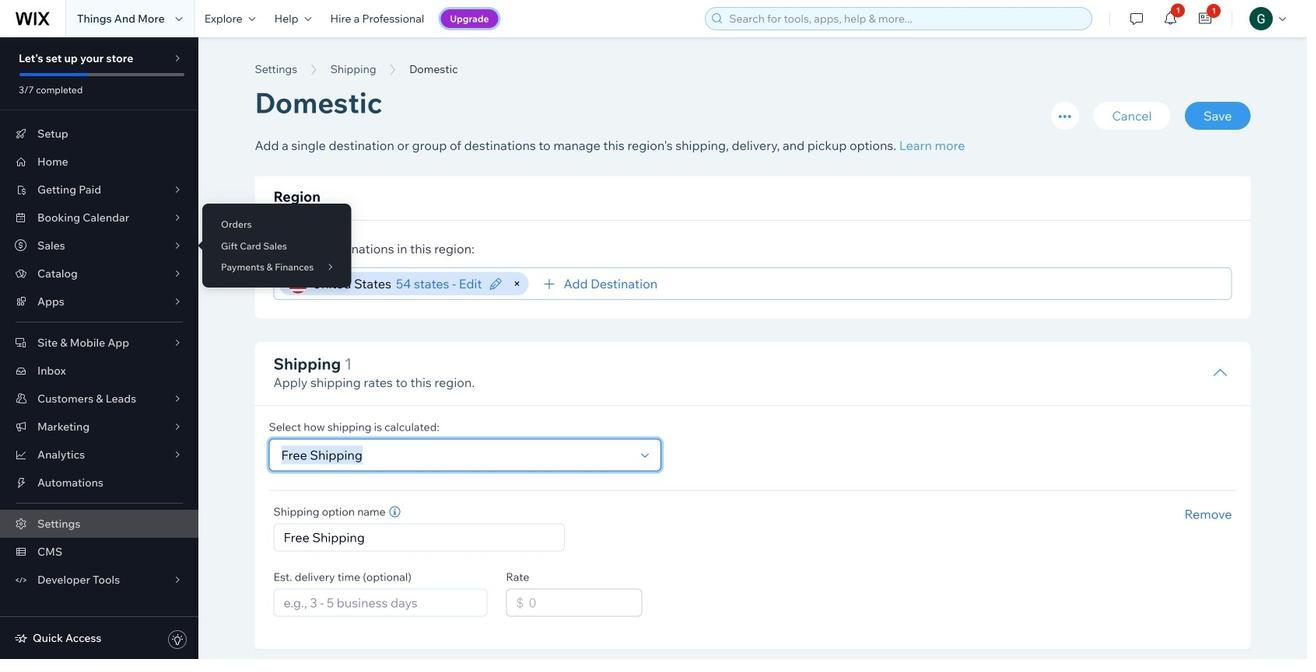 Task type: describe. For each thing, give the bounding box(es) containing it.
e.g., 3 - 5 business days field
[[279, 590, 482, 617]]

Search for tools, apps, help & more... field
[[725, 8, 1087, 30]]

e.g., Standard Shipping field
[[279, 525, 559, 551]]



Task type: vqa. For each thing, say whether or not it's contained in the screenshot.
"Arrow Up Outline" image
yes



Task type: locate. For each thing, give the bounding box(es) containing it.
None field
[[662, 268, 1224, 300], [277, 440, 634, 471], [662, 268, 1224, 300], [277, 440, 634, 471]]

0 field
[[524, 590, 637, 617]]

arrow up outline image
[[1213, 366, 1228, 381]]

sidebar element
[[0, 37, 198, 660]]



